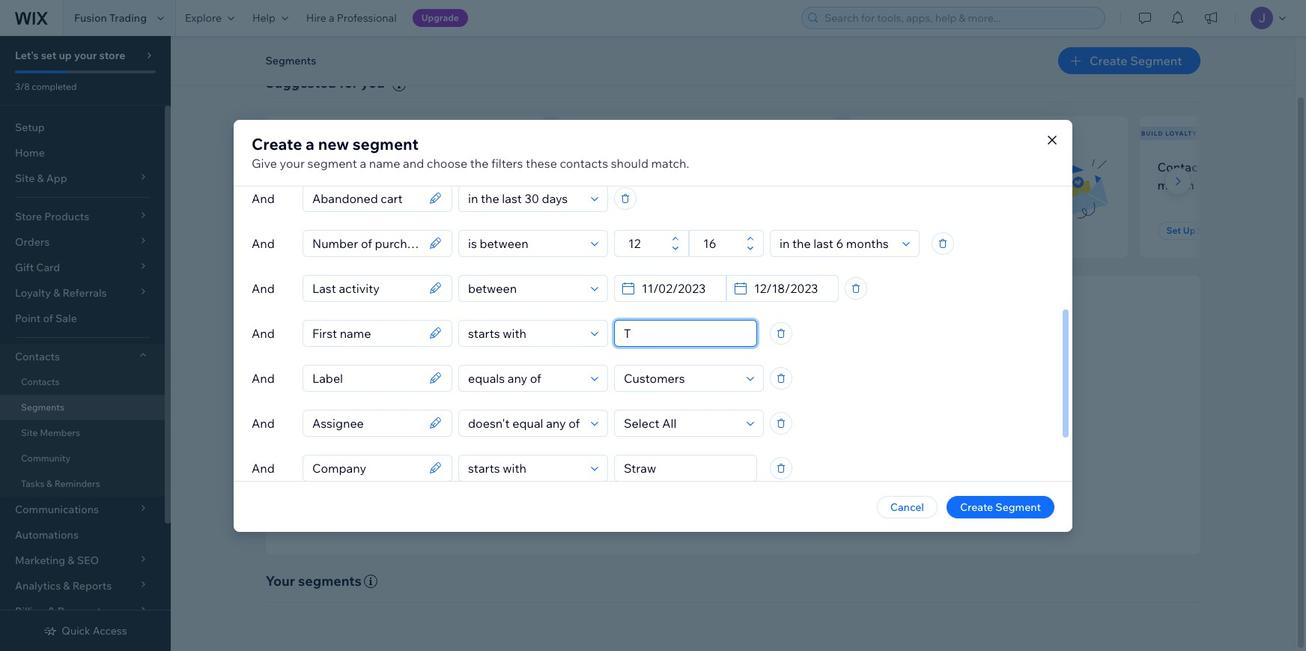 Task type: locate. For each thing, give the bounding box(es) containing it.
set up segment button down subscribed
[[284, 222, 372, 240]]

0 vertical spatial segments
[[266, 54, 316, 67]]

2 vertical spatial contacts
[[21, 376, 59, 387]]

set up segment button
[[284, 222, 372, 240], [575, 222, 663, 240], [866, 222, 955, 240], [1158, 222, 1246, 240]]

1 vertical spatial new
[[284, 159, 309, 174]]

new up give
[[267, 129, 284, 137]]

cancel button
[[877, 496, 938, 518]]

contacts
[[1158, 159, 1209, 174], [15, 350, 60, 363], [21, 376, 59, 387]]

segment down new
[[308, 155, 357, 170]]

set up segment down on
[[875, 225, 946, 236]]

0 horizontal spatial to
[[349, 177, 361, 192]]

campaigns
[[706, 444, 759, 458]]

set for new contacts who recently subscribed to your mailing list
[[293, 225, 307, 236]]

segments
[[266, 54, 316, 67], [21, 402, 64, 413]]

5 choose a condition field from the top
[[464, 365, 587, 391]]

0 vertical spatial subscribers
[[286, 129, 337, 137]]

1 vertical spatial create segment button
[[947, 496, 1055, 518]]

segments inside sidebar element
[[21, 402, 64, 413]]

of
[[43, 312, 53, 325], [696, 424, 706, 437]]

who inside active email subscribers who clicked on your campaign
[[1007, 159, 1031, 174]]

contacts down loyalty
[[1158, 159, 1209, 174]]

of left sale
[[43, 312, 53, 325]]

segment up name
[[353, 134, 419, 153]]

your segments
[[266, 572, 362, 589]]

set up segment for made
[[584, 225, 654, 236]]

point of sale
[[15, 312, 77, 325]]

the up 'groups'
[[675, 401, 696, 419]]

quick access
[[62, 624, 127, 638]]

contacts down new
[[312, 159, 361, 174]]

segments up suggested
[[266, 54, 316, 67]]

and up leads
[[828, 444, 847, 458]]

0 vertical spatial new
[[267, 129, 284, 137]]

0 horizontal spatial of
[[43, 312, 53, 325]]

a inside contacts with a birthday th
[[1239, 159, 1245, 174]]

1 horizontal spatial create segment
[[1090, 53, 1183, 68]]

right
[[699, 401, 730, 419]]

1 set from the left
[[293, 225, 307, 236]]

should
[[611, 155, 649, 170]]

contacts
[[560, 155, 608, 170], [312, 159, 361, 174], [709, 424, 751, 437]]

new inside new contacts who recently subscribed to your mailing list
[[284, 159, 309, 174]]

home
[[15, 146, 45, 160]]

help
[[252, 11, 276, 25]]

who inside new contacts who recently subscribed to your mailing list
[[363, 159, 387, 174]]

0 vertical spatial email
[[905, 159, 935, 174]]

select options field up personalized
[[620, 410, 742, 436]]

match.
[[651, 155, 689, 170]]

0 vertical spatial and
[[403, 155, 424, 170]]

purchase
[[663, 177, 715, 192]]

0 horizontal spatial and
[[403, 155, 424, 170]]

0 horizontal spatial the
[[470, 155, 489, 170]]

1 horizontal spatial create segment button
[[1059, 47, 1201, 74]]

segments button
[[258, 49, 324, 72]]

3 choose a condition field from the top
[[464, 275, 587, 301]]

2 set up segment button from the left
[[575, 222, 663, 240]]

who up campaign at the right top
[[1007, 159, 1031, 174]]

0 vertical spatial select options field
[[620, 365, 742, 391]]

get
[[584, 464, 602, 478]]

contacts inside popup button
[[15, 350, 60, 363]]

1 horizontal spatial email
[[905, 159, 935, 174]]

more
[[874, 464, 900, 478]]

set up segment down contacts with a birthday th
[[1167, 225, 1237, 236]]

1 who from the left
[[363, 159, 387, 174]]

1 horizontal spatial and
[[828, 444, 847, 458]]

contacts button
[[0, 344, 165, 369]]

1 horizontal spatial to
[[605, 464, 615, 478]]

enter a value field down 'groups'
[[620, 455, 752, 481]]

subscribers up campaign at the right top
[[938, 159, 1004, 174]]

set up segment down subscribed
[[293, 225, 363, 236]]

up left from 'text field'
[[601, 225, 613, 236]]

to right subscribed
[[349, 177, 361, 192]]

email up high-
[[677, 444, 703, 458]]

for
[[339, 74, 358, 91]]

0 vertical spatial to
[[349, 177, 361, 192]]

that
[[753, 424, 773, 437]]

contacts inside contacts with a birthday th
[[1158, 159, 1209, 174]]

Select options field
[[620, 365, 742, 391], [620, 410, 742, 436]]

of inside reach the right target audience create specific groups of contacts that update automatically send personalized email campaigns to drive sales and build trust get to know your high-value customers, potential leads and more
[[696, 424, 706, 437]]

up down clicked
[[892, 225, 904, 236]]

0 vertical spatial of
[[43, 312, 53, 325]]

3 set up segment button from the left
[[866, 222, 955, 240]]

list containing new contacts who recently subscribed to your mailing list
[[263, 116, 1307, 258]]

setup link
[[0, 115, 165, 140]]

2 horizontal spatial who
[[1007, 159, 1031, 174]]

set up segment button for clicked
[[866, 222, 955, 240]]

to right get
[[605, 464, 615, 478]]

of down right
[[696, 424, 706, 437]]

2 who from the left
[[690, 159, 714, 174]]

a inside potential customers who haven't made a purchase yet
[[653, 177, 660, 192]]

store
[[99, 49, 125, 62]]

on
[[909, 177, 923, 192]]

1 set up segment button from the left
[[284, 222, 372, 240]]

leads
[[825, 464, 851, 478]]

who up purchase
[[690, 159, 714, 174]]

cancel
[[891, 500, 924, 514]]

build
[[1142, 129, 1164, 137]]

your down personalized
[[646, 464, 667, 478]]

potential customers who haven't made a purchase yet
[[575, 159, 735, 192]]

customers
[[628, 159, 688, 174]]

potential
[[779, 464, 823, 478]]

select options field up reach
[[620, 365, 742, 391]]

create segment button
[[1059, 47, 1201, 74], [947, 496, 1055, 518]]

segments inside button
[[266, 54, 316, 67]]

up down subscribed
[[309, 225, 322, 236]]

1 horizontal spatial the
[[675, 401, 696, 419]]

3 up from the left
[[892, 225, 904, 236]]

1 and from the top
[[252, 191, 275, 206]]

and
[[403, 155, 424, 170], [828, 444, 847, 458], [854, 464, 872, 478]]

setup
[[15, 121, 45, 134]]

subscribers down suggested
[[286, 129, 337, 137]]

to
[[349, 177, 361, 192], [762, 444, 772, 458], [605, 464, 615, 478]]

your inside create a new segment give your segment a name and choose the filters these contacts should match.
[[280, 155, 305, 170]]

list
[[263, 116, 1307, 258]]

set up segment button down contacts with a birthday th
[[1158, 222, 1246, 240]]

1 vertical spatial select options field
[[620, 410, 742, 436]]

a right with
[[1239, 159, 1245, 174]]

2 horizontal spatial contacts
[[709, 424, 751, 437]]

who left 'recently'
[[363, 159, 387, 174]]

to left drive
[[762, 444, 772, 458]]

who inside potential customers who haven't made a purchase yet
[[690, 159, 714, 174]]

the left filters
[[470, 155, 489, 170]]

1 horizontal spatial of
[[696, 424, 706, 437]]

set for active email subscribers who clicked on your campaign
[[875, 225, 890, 236]]

3 set from the left
[[875, 225, 890, 236]]

a right hire on the left top of the page
[[329, 11, 335, 25]]

target
[[733, 401, 772, 419]]

1 up from the left
[[309, 225, 322, 236]]

2 horizontal spatial to
[[762, 444, 772, 458]]

to inside new contacts who recently subscribed to your mailing list
[[349, 177, 361, 192]]

drive
[[774, 444, 799, 458]]

your
[[266, 572, 295, 589]]

1 vertical spatial segments
[[21, 402, 64, 413]]

a down customers
[[653, 177, 660, 192]]

1 vertical spatial subscribers
[[938, 159, 1004, 174]]

your inside sidebar element
[[74, 49, 97, 62]]

set up segment button for subscribed
[[284, 222, 372, 240]]

2 set up segment from the left
[[584, 225, 654, 236]]

segments up site members
[[21, 402, 64, 413]]

build
[[849, 444, 873, 458]]

3 and from the top
[[252, 281, 275, 296]]

0 horizontal spatial segments
[[21, 402, 64, 413]]

set up segment button down "made"
[[575, 222, 663, 240]]

2 set from the left
[[584, 225, 599, 236]]

2 horizontal spatial and
[[854, 464, 872, 478]]

segments
[[298, 572, 362, 589]]

None field
[[308, 185, 425, 211], [308, 230, 425, 256], [308, 275, 425, 301], [308, 320, 425, 346], [308, 365, 425, 391], [308, 410, 425, 436], [308, 455, 425, 481], [308, 185, 425, 211], [308, 230, 425, 256], [308, 275, 425, 301], [308, 320, 425, 346], [308, 365, 425, 391], [308, 410, 425, 436], [308, 455, 425, 481]]

your right up
[[74, 49, 97, 62]]

new subscribers
[[267, 129, 337, 137]]

0 vertical spatial enter a value field
[[620, 320, 752, 346]]

7 and from the top
[[252, 460, 275, 475]]

0 horizontal spatial create segment button
[[947, 496, 1055, 518]]

point
[[15, 312, 41, 325]]

set up segment button down on
[[866, 222, 955, 240]]

1 vertical spatial of
[[696, 424, 706, 437]]

enter a value field down 11/02/2023 field
[[620, 320, 752, 346]]

1 horizontal spatial who
[[690, 159, 714, 174]]

1 horizontal spatial subscribers
[[938, 159, 1004, 174]]

list
[[436, 177, 453, 192]]

4 and from the top
[[252, 326, 275, 340]]

reach the right target audience create specific groups of contacts that update automatically send personalized email campaigns to drive sales and build trust get to know your high-value customers, potential leads and more
[[584, 401, 900, 478]]

3 who from the left
[[1007, 159, 1031, 174]]

up down contacts with a birthday th
[[1184, 225, 1196, 236]]

1 vertical spatial contacts
[[15, 350, 60, 363]]

0 vertical spatial create segment button
[[1059, 47, 1201, 74]]

From text field
[[624, 230, 667, 256]]

new for new contacts who recently subscribed to your mailing list
[[284, 159, 309, 174]]

1 vertical spatial enter a value field
[[620, 455, 752, 481]]

2 up from the left
[[601, 225, 613, 236]]

value
[[694, 464, 720, 478]]

your
[[74, 49, 97, 62], [280, 155, 305, 170], [364, 177, 389, 192], [926, 177, 951, 192], [646, 464, 667, 478]]

1 vertical spatial and
[[828, 444, 847, 458]]

subscribers
[[286, 129, 337, 137], [938, 159, 1004, 174]]

12/18/2023 field
[[750, 275, 834, 301]]

customers,
[[723, 464, 777, 478]]

contacts up haven't
[[560, 155, 608, 170]]

3 set up segment from the left
[[875, 225, 946, 236]]

potential
[[575, 159, 625, 174]]

0 horizontal spatial email
[[677, 444, 703, 458]]

Enter a value field
[[620, 320, 752, 346], [620, 455, 752, 481]]

4 set up segment from the left
[[1167, 225, 1237, 236]]

1 set up segment from the left
[[293, 225, 363, 236]]

set up segment down "made"
[[584, 225, 654, 236]]

made
[[619, 177, 651, 192]]

up
[[309, 225, 322, 236], [601, 225, 613, 236], [892, 225, 904, 236], [1184, 225, 1196, 236]]

a inside hire a professional link
[[329, 11, 335, 25]]

0 horizontal spatial who
[[363, 159, 387, 174]]

contacts link
[[0, 369, 165, 395]]

new up subscribed
[[284, 159, 309, 174]]

email up on
[[905, 159, 935, 174]]

1 horizontal spatial contacts
[[560, 155, 608, 170]]

2 vertical spatial to
[[605, 464, 615, 478]]

1 vertical spatial email
[[677, 444, 703, 458]]

6 and from the top
[[252, 415, 275, 430]]

11/02/2023 field
[[638, 275, 721, 301]]

create
[[1090, 53, 1128, 68], [252, 134, 302, 153], [584, 424, 617, 437], [960, 500, 994, 514]]

contacts up campaigns
[[709, 424, 751, 437]]

and for fifth choose a condition field from the top of the page
[[252, 370, 275, 385]]

set up segment
[[293, 225, 363, 236], [584, 225, 654, 236], [875, 225, 946, 236], [1167, 225, 1237, 236]]

filters
[[491, 155, 523, 170]]

segments for segments button
[[266, 54, 316, 67]]

your right on
[[926, 177, 951, 192]]

Choose a condition field
[[464, 185, 587, 211], [464, 230, 587, 256], [464, 275, 587, 301], [464, 320, 587, 346], [464, 365, 587, 391], [464, 410, 587, 436], [464, 455, 587, 481]]

0 vertical spatial contacts
[[1158, 159, 1209, 174]]

0 horizontal spatial create segment
[[960, 500, 1041, 514]]

explore
[[185, 11, 222, 25]]

contacts down contacts popup button
[[21, 376, 59, 387]]

your right give
[[280, 155, 305, 170]]

1 horizontal spatial segments
[[266, 54, 316, 67]]

6 choose a condition field from the top
[[464, 410, 587, 436]]

0 horizontal spatial contacts
[[312, 159, 361, 174]]

3/8 completed
[[15, 81, 77, 92]]

4 set up segment button from the left
[[1158, 222, 1246, 240]]

set up segment for subscribed
[[293, 225, 363, 236]]

contacts down "point of sale" at the top
[[15, 350, 60, 363]]

know
[[617, 464, 643, 478]]

send
[[584, 444, 610, 458]]

let's
[[15, 49, 39, 62]]

your down name
[[364, 177, 389, 192]]

1 vertical spatial the
[[675, 401, 696, 419]]

segments for segments link
[[21, 402, 64, 413]]

0 vertical spatial the
[[470, 155, 489, 170]]

build loyalty
[[1142, 129, 1198, 137]]

new
[[267, 129, 284, 137], [284, 159, 309, 174]]

sales
[[801, 444, 826, 458]]

the inside reach the right target audience create specific groups of contacts that update automatically send personalized email campaigns to drive sales and build trust get to know your high-value customers, potential leads and more
[[675, 401, 696, 419]]

and down build at the right bottom of the page
[[854, 464, 872, 478]]

5 and from the top
[[252, 370, 275, 385]]

create inside create a new segment give your segment a name and choose the filters these contacts should match.
[[252, 134, 302, 153]]

and up mailing
[[403, 155, 424, 170]]

haven't
[[575, 177, 616, 192]]

2 and from the top
[[252, 236, 275, 251]]



Task type: vqa. For each thing, say whether or not it's contained in the screenshot.
rightmost email
yes



Task type: describe. For each thing, give the bounding box(es) containing it.
specific
[[619, 424, 657, 437]]

contacts inside new contacts who recently subscribed to your mailing list
[[312, 159, 361, 174]]

site members
[[21, 427, 80, 438]]

the inside create a new segment give your segment a name and choose the filters these contacts should match.
[[470, 155, 489, 170]]

4 up from the left
[[1184, 225, 1196, 236]]

loyalty
[[1166, 129, 1198, 137]]

4 choose a condition field from the top
[[464, 320, 587, 346]]

of inside sidebar element
[[43, 312, 53, 325]]

up for clicked
[[892, 225, 904, 236]]

email inside active email subscribers who clicked on your campaign
[[905, 159, 935, 174]]

with
[[1212, 159, 1236, 174]]

fusion trading
[[74, 11, 147, 25]]

0 vertical spatial segment
[[353, 134, 419, 153]]

a left name
[[360, 155, 366, 170]]

contacts with a birthday th
[[1158, 159, 1307, 192]]

active email subscribers who clicked on your campaign
[[866, 159, 1031, 192]]

personalized
[[612, 444, 675, 458]]

suggested
[[266, 74, 336, 91]]

give
[[252, 155, 277, 170]]

community
[[21, 452, 71, 464]]

quick
[[62, 624, 90, 638]]

hire a professional link
[[297, 0, 406, 36]]

2 enter a value field from the top
[[620, 455, 752, 481]]

create segment button for segments
[[1059, 47, 1201, 74]]

set up segment button for made
[[575, 222, 663, 240]]

contacts for contacts popup button
[[15, 350, 60, 363]]

new contacts who recently subscribed to your mailing list
[[284, 159, 453, 192]]

set up segment for clicked
[[875, 225, 946, 236]]

automations link
[[0, 522, 165, 548]]

a left new
[[306, 134, 315, 153]]

1 vertical spatial create segment
[[960, 500, 1041, 514]]

these
[[526, 155, 557, 170]]

choose
[[427, 155, 468, 170]]

campaign
[[954, 177, 1010, 192]]

and inside create a new segment give your segment a name and choose the filters these contacts should match.
[[403, 155, 424, 170]]

and for 1st choose a condition field from the bottom of the page
[[252, 460, 275, 475]]

suggested for you
[[266, 74, 385, 91]]

1 vertical spatial segment
[[308, 155, 357, 170]]

fusion
[[74, 11, 107, 25]]

trading
[[109, 11, 147, 25]]

tasks
[[21, 478, 45, 489]]

tasks & reminders
[[21, 478, 100, 489]]

subscribers inside active email subscribers who clicked on your campaign
[[938, 159, 1004, 174]]

and for 7th choose a condition field from the bottom of the page
[[252, 191, 275, 206]]

email inside reach the right target audience create specific groups of contacts that update automatically send personalized email campaigns to drive sales and build trust get to know your high-value customers, potential leads and more
[[677, 444, 703, 458]]

name
[[369, 155, 400, 170]]

3/8
[[15, 81, 30, 92]]

members
[[40, 427, 80, 438]]

quick access button
[[44, 624, 127, 638]]

new
[[318, 134, 349, 153]]

up for made
[[601, 225, 613, 236]]

Select an option field
[[775, 230, 898, 256]]

and for fourth choose a condition field from the bottom
[[252, 326, 275, 340]]

sidebar element
[[0, 36, 171, 651]]

mailing
[[392, 177, 433, 192]]

create a new segment give your segment a name and choose the filters these contacts should match.
[[252, 134, 689, 170]]

site
[[21, 427, 38, 438]]

reminders
[[54, 478, 100, 489]]

2 choose a condition field from the top
[[464, 230, 587, 256]]

upgrade
[[421, 12, 459, 23]]

&
[[47, 478, 52, 489]]

completed
[[32, 81, 77, 92]]

1 vertical spatial to
[[762, 444, 772, 458]]

sale
[[55, 312, 77, 325]]

automatically
[[813, 424, 879, 437]]

up
[[59, 49, 72, 62]]

your inside new contacts who recently subscribed to your mailing list
[[364, 177, 389, 192]]

contacts inside create a new segment give your segment a name and choose the filters these contacts should match.
[[560, 155, 608, 170]]

set
[[41, 49, 56, 62]]

2 select options field from the top
[[620, 410, 742, 436]]

let's set up your store
[[15, 49, 125, 62]]

and for second choose a condition field from the bottom of the page
[[252, 415, 275, 430]]

your inside active email subscribers who clicked on your campaign
[[926, 177, 951, 192]]

active
[[866, 159, 902, 174]]

new for new subscribers
[[267, 129, 284, 137]]

To text field
[[699, 230, 742, 256]]

audience
[[775, 401, 833, 419]]

Search for tools, apps, help & more... field
[[820, 7, 1100, 28]]

your inside reach the right target audience create specific groups of contacts that update automatically send personalized email campaigns to drive sales and build trust get to know your high-value customers, potential leads and more
[[646, 464, 667, 478]]

access
[[93, 624, 127, 638]]

up for subscribed
[[309, 225, 322, 236]]

site members link
[[0, 420, 165, 446]]

upgrade button
[[413, 9, 468, 27]]

who for purchase
[[690, 159, 714, 174]]

1 select options field from the top
[[620, 365, 742, 391]]

2 vertical spatial and
[[854, 464, 872, 478]]

contacts inside reach the right target audience create specific groups of contacts that update automatically send personalized email campaigns to drive sales and build trust get to know your high-value customers, potential leads and more
[[709, 424, 751, 437]]

set for potential customers who haven't made a purchase yet
[[584, 225, 599, 236]]

th
[[1298, 159, 1307, 174]]

recently
[[390, 159, 436, 174]]

subscribed
[[284, 177, 346, 192]]

contacts for contacts link
[[21, 376, 59, 387]]

update
[[776, 424, 810, 437]]

7 choose a condition field from the top
[[464, 455, 587, 481]]

reach
[[633, 401, 672, 419]]

create segment button for cancel
[[947, 496, 1055, 518]]

automations
[[15, 528, 79, 542]]

community link
[[0, 446, 165, 471]]

professional
[[337, 11, 397, 25]]

yet
[[718, 177, 735, 192]]

hire a professional
[[306, 11, 397, 25]]

0 horizontal spatial subscribers
[[286, 129, 337, 137]]

4 set from the left
[[1167, 225, 1182, 236]]

hire
[[306, 11, 327, 25]]

you
[[361, 74, 385, 91]]

1 choose a condition field from the top
[[464, 185, 587, 211]]

and for fifth choose a condition field from the bottom
[[252, 281, 275, 296]]

0 vertical spatial create segment
[[1090, 53, 1183, 68]]

who for your
[[363, 159, 387, 174]]

create inside reach the right target audience create specific groups of contacts that update automatically send personalized email campaigns to drive sales and build trust get to know your high-value customers, potential leads and more
[[584, 424, 617, 437]]

and for 6th choose a condition field from the bottom of the page
[[252, 236, 275, 251]]

groups
[[660, 424, 694, 437]]

1 enter a value field from the top
[[620, 320, 752, 346]]

trust
[[876, 444, 899, 458]]

clicked
[[866, 177, 906, 192]]

point of sale link
[[0, 306, 165, 331]]

birthday
[[1248, 159, 1296, 174]]

help button
[[243, 0, 297, 36]]



